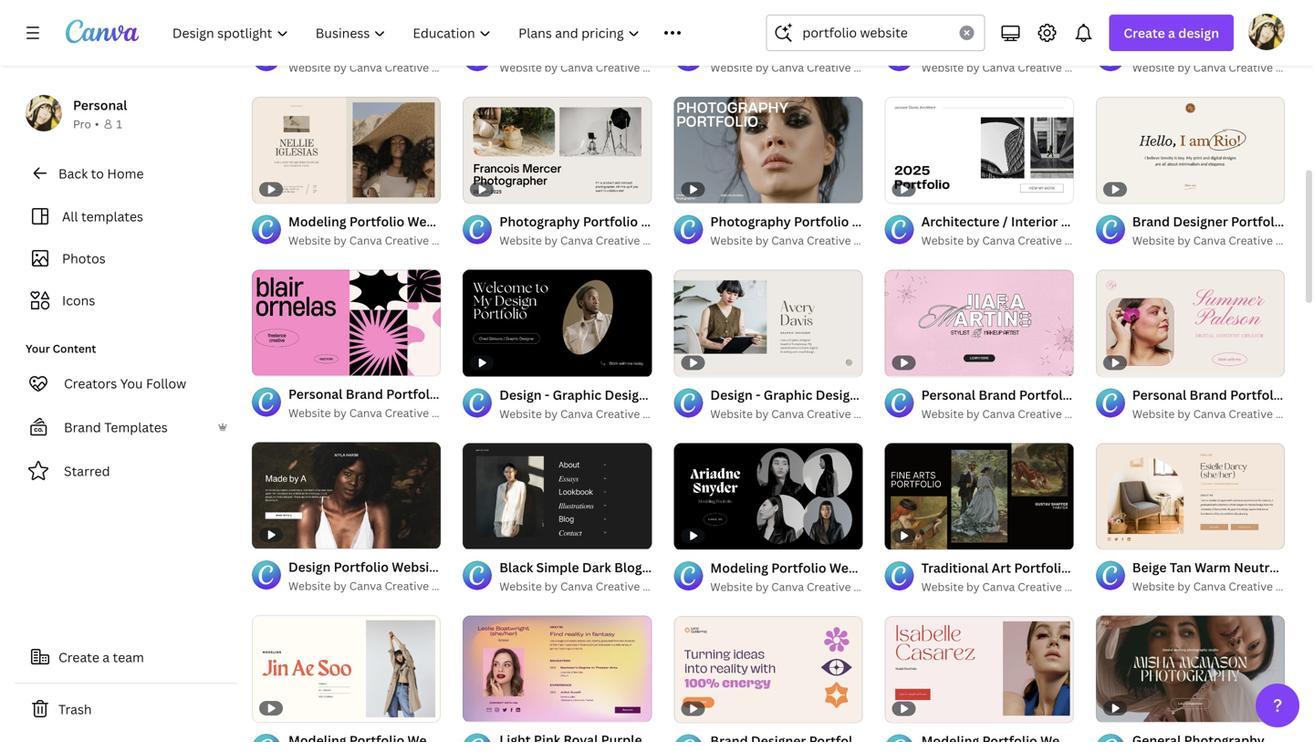 Task type: locate. For each thing, give the bounding box(es) containing it.
creators you follow
[[64, 375, 186, 392]]

0 horizontal spatial a
[[103, 649, 110, 666]]

brand templates
[[64, 419, 168, 436]]

starred
[[64, 463, 110, 480]]

brand templates link
[[15, 409, 237, 446]]

a left team in the bottom of the page
[[103, 649, 110, 666]]

link
[[689, 559, 715, 576]]

pro •
[[73, 116, 99, 131]]

website by canva creative studio
[[289, 60, 467, 75], [500, 60, 678, 75], [711, 60, 889, 75], [922, 60, 1100, 75], [1133, 60, 1311, 75], [289, 233, 467, 248], [500, 233, 678, 248], [711, 233, 889, 248], [922, 233, 1100, 248], [1133, 233, 1311, 248], [289, 406, 467, 421], [500, 406, 678, 421], [711, 406, 889, 421], [922, 406, 1100, 421], [1133, 406, 1311, 421], [289, 579, 467, 594], [1133, 579, 1311, 594], [711, 579, 889, 594], [922, 579, 1100, 594]]

creative
[[385, 60, 429, 75], [596, 60, 640, 75], [807, 60, 851, 75], [1018, 60, 1063, 75], [1229, 60, 1274, 75], [385, 233, 429, 248], [596, 233, 640, 248], [807, 233, 851, 248], [1018, 233, 1063, 248], [1229, 233, 1274, 248], [385, 406, 429, 421], [596, 406, 640, 421], [807, 406, 851, 421], [1018, 406, 1063, 421], [1229, 406, 1274, 421], [385, 579, 429, 594], [596, 579, 640, 594], [1229, 579, 1274, 594], [807, 579, 851, 594], [1018, 579, 1063, 594]]

templates
[[81, 208, 143, 225]]

Search search field
[[803, 16, 949, 50]]

create a team
[[58, 649, 144, 666]]

0 horizontal spatial create
[[58, 649, 99, 666]]

1 horizontal spatial create
[[1124, 24, 1166, 42]]

trash link
[[15, 691, 237, 728]]

1 vertical spatial a
[[103, 649, 110, 666]]

create
[[1124, 24, 1166, 42], [58, 649, 99, 666]]

to
[[91, 165, 104, 182]]

website by canva creative studio link
[[289, 59, 467, 77], [500, 59, 678, 77], [711, 59, 889, 77], [922, 59, 1100, 77], [1133, 59, 1311, 77], [289, 232, 467, 250], [500, 232, 678, 250], [711, 232, 889, 250], [922, 232, 1100, 250], [1133, 232, 1311, 250], [289, 404, 467, 423], [500, 405, 678, 423], [711, 405, 889, 423], [922, 405, 1100, 423], [1133, 405, 1311, 423], [289, 577, 467, 596], [500, 577, 678, 596], [1133, 577, 1311, 596], [711, 578, 889, 596], [922, 578, 1100, 596]]

create left team in the bottom of the page
[[58, 649, 99, 666]]

None search field
[[766, 15, 986, 51]]

trash
[[58, 701, 92, 718]]

all templates link
[[26, 199, 226, 234]]

1 vertical spatial create
[[58, 649, 99, 666]]

dark
[[583, 559, 612, 576]]

top level navigation element
[[161, 15, 723, 51], [161, 15, 723, 51]]

create a team button
[[15, 639, 237, 676]]

a
[[1169, 24, 1176, 42], [103, 649, 110, 666]]

a inside create a team button
[[103, 649, 110, 666]]

templates
[[104, 419, 168, 436]]

0 vertical spatial create
[[1124, 24, 1166, 42]]

0 vertical spatial a
[[1169, 24, 1176, 42]]

photos link
[[26, 241, 226, 276]]

a inside create a design "dropdown button"
[[1169, 24, 1176, 42]]

create inside "dropdown button"
[[1124, 24, 1166, 42]]

canva
[[350, 60, 382, 75], [561, 60, 593, 75], [772, 60, 805, 75], [983, 60, 1016, 75], [1194, 60, 1227, 75], [350, 233, 382, 248], [561, 233, 593, 248], [772, 233, 805, 248], [983, 233, 1016, 248], [1194, 233, 1227, 248], [350, 406, 382, 421], [561, 406, 593, 421], [772, 406, 805, 421], [983, 406, 1016, 421], [1194, 406, 1227, 421], [350, 579, 382, 594], [561, 579, 593, 594], [1194, 579, 1227, 594], [772, 579, 805, 594], [983, 579, 1016, 594]]

black
[[500, 559, 534, 576]]

1 horizontal spatial a
[[1169, 24, 1176, 42]]

personal
[[73, 96, 127, 114]]

personal brand portfolio website in fuchsia black cream anti-design style image
[[252, 270, 441, 376]]

a for team
[[103, 649, 110, 666]]

create for create a team
[[58, 649, 99, 666]]

create for create a design
[[1124, 24, 1166, 42]]

photos
[[62, 250, 106, 267]]

by
[[334, 60, 347, 75], [545, 60, 558, 75], [756, 60, 769, 75], [967, 60, 980, 75], [1178, 60, 1191, 75], [334, 233, 347, 248], [545, 233, 558, 248], [756, 233, 769, 248], [967, 233, 980, 248], [1178, 233, 1191, 248], [334, 406, 347, 421], [545, 406, 558, 421], [756, 406, 769, 421], [967, 406, 980, 421], [1178, 406, 1191, 421], [334, 579, 347, 594], [545, 579, 558, 594], [1178, 579, 1191, 594], [756, 579, 769, 594], [967, 579, 980, 594]]

create left design
[[1124, 24, 1166, 42]]

studio
[[432, 60, 467, 75], [643, 60, 678, 75], [854, 60, 889, 75], [1065, 60, 1100, 75], [1276, 60, 1311, 75], [432, 233, 467, 248], [643, 233, 678, 248], [854, 233, 889, 248], [1065, 233, 1100, 248], [1276, 233, 1311, 248], [432, 406, 467, 421], [643, 406, 678, 421], [854, 406, 889, 421], [1065, 406, 1100, 421], [1276, 406, 1311, 421], [432, 579, 467, 594], [643, 579, 678, 594], [1276, 579, 1311, 594], [854, 579, 889, 594], [1065, 579, 1100, 594]]

1
[[116, 116, 122, 131]]

website
[[289, 60, 331, 75], [500, 60, 542, 75], [711, 60, 753, 75], [922, 60, 964, 75], [1133, 60, 1175, 75], [289, 233, 331, 248], [500, 233, 542, 248], [711, 233, 753, 248], [922, 233, 964, 248], [1133, 233, 1175, 248], [289, 406, 331, 421], [500, 406, 542, 421], [711, 406, 753, 421], [922, 406, 964, 421], [1133, 406, 1175, 421], [718, 559, 768, 576], [289, 579, 331, 594], [500, 579, 542, 594], [1133, 579, 1175, 594], [711, 579, 753, 594], [922, 579, 964, 594]]

content
[[53, 341, 96, 356]]

create a design
[[1124, 24, 1220, 42]]

black simple dark blogger bio link website link
[[500, 557, 768, 577]]

a for design
[[1169, 24, 1176, 42]]

create inside button
[[58, 649, 99, 666]]

a left design
[[1169, 24, 1176, 42]]



Task type: describe. For each thing, give the bounding box(es) containing it.
all
[[62, 208, 78, 225]]

starred link
[[15, 453, 237, 489]]

bio
[[665, 559, 686, 576]]

canva inside black simple dark blogger bio link website website by canva creative studio
[[561, 579, 593, 594]]

blogger
[[615, 559, 662, 576]]

design
[[1179, 24, 1220, 42]]

icons
[[62, 292, 95, 309]]

pro
[[73, 116, 91, 131]]

black simple dark blogger bio link website image
[[463, 443, 652, 549]]

back
[[58, 165, 88, 182]]

•
[[95, 116, 99, 131]]

home
[[107, 165, 144, 182]]

back to home
[[58, 165, 144, 182]]

icons link
[[26, 283, 226, 318]]

follow
[[146, 375, 186, 392]]

your content
[[26, 341, 96, 356]]

creators you follow link
[[15, 365, 237, 402]]

black simple dark blogger bio link website website by canva creative studio
[[500, 559, 768, 594]]

brand
[[64, 419, 101, 436]]

studio inside black simple dark blogger bio link website website by canva creative studio
[[643, 579, 678, 594]]

team
[[113, 649, 144, 666]]

stephanie aranda image
[[1249, 13, 1286, 50]]

simple
[[537, 559, 579, 576]]

beige tan warm neutrals interior designer resume website image
[[1096, 443, 1286, 549]]

all templates
[[62, 208, 143, 225]]

back to home link
[[15, 155, 237, 192]]

you
[[120, 375, 143, 392]]

creators
[[64, 375, 117, 392]]

by inside black simple dark blogger bio link website website by canva creative studio
[[545, 579, 558, 594]]

your
[[26, 341, 50, 356]]

light pink royal purple light yellow gradients model & actor resume website image
[[463, 615, 652, 722]]

creative inside black simple dark blogger bio link website website by canva creative studio
[[596, 579, 640, 594]]

create a design button
[[1110, 15, 1235, 51]]



Task type: vqa. For each thing, say whether or not it's contained in the screenshot.
A in the dropdown button
yes



